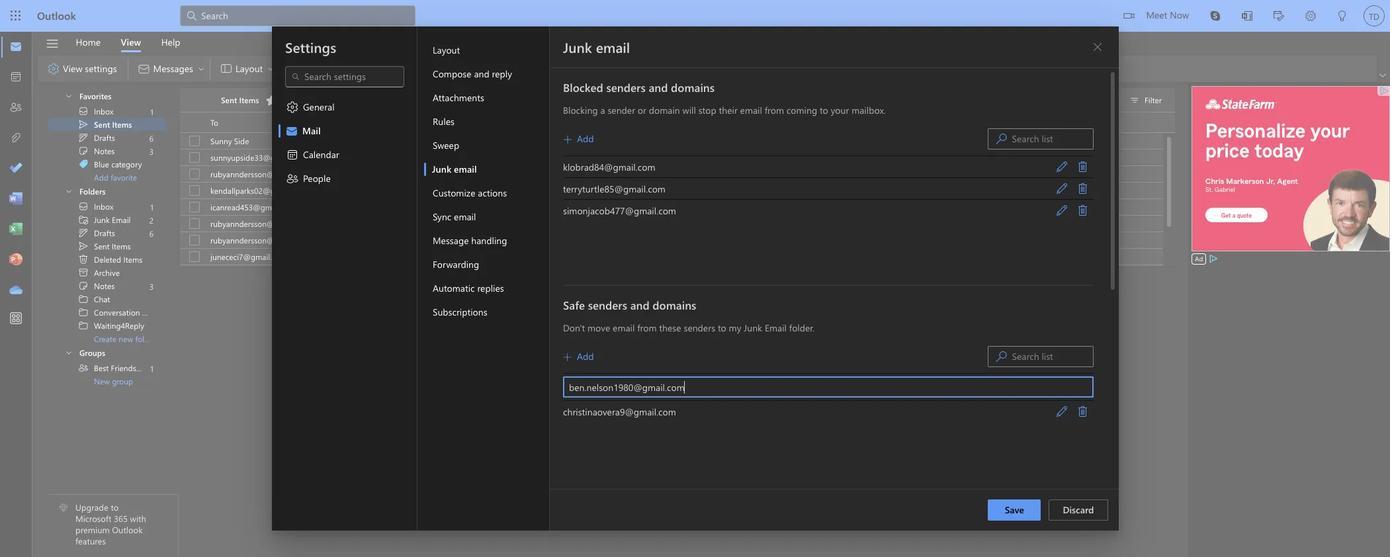 Task type: locate. For each thing, give the bounding box(es) containing it.
1:15 pm
[[995, 136, 1021, 146]]

1 horizontal spatial test
[[1060, 251, 1073, 262]]

sent inside tree item
[[94, 119, 110, 130]]

more apps image
[[9, 312, 22, 326]]

3 select a message checkbox from the top
[[181, 231, 210, 249]]

1 horizontal spatial available.
[[659, 202, 691, 212]]

7 tree item from the top
[[48, 213, 166, 226]]

word image
[[9, 193, 22, 206]]

your inside message list no items selected 'list box'
[[521, 202, 536, 212]]

2 rubyanndersson@gmail.com from the top
[[210, 218, 311, 229]]

1 vertical spatial  inbox
[[78, 201, 113, 212]]

add for blocked
[[577, 132, 594, 145]]

3  button from the top
[[1051, 200, 1072, 221]]

junececi7@gmail.com
[[210, 251, 287, 262]]

sent inside  sent items  deleted items  archive
[[94, 241, 110, 251]]

search list field for safe senders and domains
[[1012, 347, 1093, 366]]

0 vertical spatial microsoft
[[539, 202, 572, 212]]


[[1078, 161, 1088, 172], [1078, 183, 1088, 194], [1078, 205, 1088, 216], [1078, 406, 1088, 417]]

fw: learn the perks of your microsoft account
[[442, 202, 602, 212]]

0 vertical spatial search list field
[[1012, 130, 1093, 148]]

2 inbox from the top
[[94, 201, 113, 212]]

0 vertical spatial 
[[286, 172, 299, 185]]

think
[[974, 185, 991, 196]]

scan the qr code with your phone camera to download outlook mobile
[[536, 457, 831, 470]]

favorites
[[79, 90, 111, 101]]

outlook left mobile
[[767, 457, 800, 470]]

notes down archive
[[94, 281, 115, 291]]

1 right friends
[[150, 363, 154, 374]]

pm for ruby! sorry about that email...
[[1010, 169, 1021, 179]]

2 search list field from the top
[[1012, 347, 1093, 366]]

0 horizontal spatial microsoft
[[75, 513, 111, 524]]

2  notes from the top
[[78, 281, 115, 291]]

ride
[[869, 185, 882, 196]]

1 vertical spatial is
[[547, 235, 552, 246]]

microsoft down we
[[539, 202, 572, 212]]

when
[[1078, 185, 1097, 196]]

11 tree item from the top
[[48, 266, 166, 279]]


[[417, 218, 427, 229]]

from right their
[[764, 104, 784, 116]]

 add inside blocked senders and domains element
[[563, 132, 594, 145]]

 button for favorites
[[53, 88, 78, 103]]

0 vertical spatial inbox
[[94, 106, 113, 116]]

 inside sent 
[[1010, 120, 1018, 128]]

1  from the top
[[78, 106, 89, 116]]

qr
[[574, 457, 586, 470]]

2 pm from the top
[[1010, 153, 1021, 163]]

0 vertical spatial tree
[[48, 83, 166, 184]]

1  from the top
[[78, 146, 89, 156]]

blocked senders and domains
[[563, 80, 714, 95]]

halloween down message handling at the top
[[442, 251, 479, 262]]

1 vertical spatial  add
[[563, 350, 594, 363]]

1 vertical spatial 6
[[149, 228, 154, 239]]

2  from the top
[[563, 353, 571, 361]]

 button inside safe senders and domains element
[[1051, 401, 1072, 422]]

coming
[[786, 104, 817, 116], [622, 251, 648, 262]]

application
[[0, 0, 1390, 557]]

1 horizontal spatial a
[[600, 104, 605, 116]]

junk
[[563, 38, 592, 56], [432, 163, 451, 175], [94, 214, 110, 225], [744, 322, 762, 334]]

 inside  groups  best friends chat 1
[[65, 349, 73, 357]]

1 horizontal spatial is
[[652, 202, 657, 212]]

 down "" button
[[47, 62, 60, 75]]

1 3 from the top
[[149, 146, 154, 157]]

1  button from the top
[[53, 88, 78, 103]]

customize
[[432, 187, 475, 199]]

perks
[[490, 202, 509, 212]]

0 vertical spatial  add
[[563, 132, 594, 145]]

 add down don't
[[563, 350, 594, 363]]

groups tree item
[[48, 345, 166, 361]]

fw: for fw: no
[[442, 152, 453, 163]]

1  from the top
[[996, 134, 1007, 144]]

1  from the top
[[563, 136, 571, 144]]

june,
[[544, 251, 562, 262]]

domains for safe senders and domains
[[652, 298, 696, 312]]

1 vertical spatial  button
[[53, 183, 78, 198]]

0 vertical spatial 
[[78, 132, 89, 143]]

pad
[[910, 185, 923, 196]]

3 select a message image from the top
[[189, 202, 200, 212]]

0 vertical spatial 3
[[149, 146, 154, 157]]


[[78, 146, 89, 156], [78, 281, 89, 291]]

to inside safe senders and domains element
[[718, 322, 726, 334]]

1 vertical spatial preview
[[518, 235, 545, 246]]

layout
[[432, 44, 460, 56]]

1 horizontal spatial outlook
[[112, 524, 143, 535]]

0 horizontal spatial let's
[[470, 185, 485, 196]]

0 vertical spatial preview
[[622, 202, 649, 212]]

email left 2
[[112, 214, 131, 225]]

move
[[587, 322, 610, 334]]

 inbox for sent items
[[78, 201, 113, 212]]

rubyanndersson@gmail.com for 
[[210, 218, 311, 229]]

dialog
[[0, 0, 1390, 557]]

new
[[94, 376, 110, 386]]

rubyanndersson@gmail.com up junececi7@gmail.com
[[210, 235, 311, 246]]

Search list field
[[1012, 130, 1093, 148], [1012, 347, 1093, 366]]

set your advertising preferences image
[[1209, 253, 1219, 264]]

1  from the top
[[78, 119, 89, 130]]

 inside safe senders and domains element
[[1056, 406, 1067, 417]]

1 vertical spatial pm
[[1010, 153, 1021, 163]]

create new folder tree item
[[48, 332, 166, 345]]

4 tree item from the top
[[48, 144, 166, 157]]

available. down industry!
[[659, 202, 691, 212]]

1 vertical spatial view
[[63, 62, 82, 75]]

1 vertical spatial select a message image
[[189, 185, 200, 196]]

tree item up  sent items
[[48, 105, 166, 118]]

excel image
[[9, 223, 22, 236]]

onedrive image
[[9, 284, 22, 297]]

test right sincerely,
[[1060, 251, 1073, 262]]

 for 
[[78, 201, 89, 212]]

 for terryturtle85@gmail.com
[[1056, 183, 1067, 194]]

ruby
[[510, 218, 527, 229]]

12 tree item from the top
[[48, 279, 166, 292]]

0 horizontal spatial view
[[63, 62, 82, 75]]

 for 
[[286, 101, 299, 114]]

3  button from the top
[[1072, 200, 1094, 221]]

 drafts for sent items
[[78, 228, 115, 238]]

0 horizontal spatial halloween
[[442, 251, 479, 262]]

add inside safe senders and domains element
[[577, 350, 594, 363]]

with
[[564, 251, 581, 262]]

Select a message checkbox
[[181, 148, 210, 167], [181, 181, 210, 200], [181, 231, 210, 249]]

1 for notes
[[150, 106, 154, 117]]

a left sender
[[600, 104, 605, 116]]

2  from the top
[[78, 201, 89, 212]]

2 select a message image from the top
[[189, 185, 200, 196]]

1 vertical spatial 
[[78, 201, 89, 212]]

1  from the top
[[1078, 161, 1088, 172]]

senders for blocked
[[606, 80, 645, 95]]

notes up blue
[[94, 146, 115, 156]]

 up create new folder tree item
[[78, 320, 89, 331]]

 for  view settings
[[47, 62, 60, 75]]

domain
[[649, 104, 680, 116]]

domains
[[671, 80, 714, 95], [652, 298, 696, 312]]

microsoft inside upgrade to microsoft 365 with premium outlook features
[[75, 513, 111, 524]]

layout button
[[424, 38, 549, 62]]

blocking
[[563, 104, 598, 116]]

a
[[600, 104, 605, 116], [506, 185, 510, 196]]

re:
[[442, 136, 452, 146], [442, 169, 452, 179]]

 for 
[[78, 228, 89, 238]]

0 vertical spatial no preview is available.
[[610, 202, 691, 212]]

to do image
[[9, 162, 22, 175]]

1 horizontal spatial 
[[286, 101, 299, 114]]

3  from the top
[[1056, 205, 1067, 216]]

subscriptions button
[[424, 300, 549, 324]]

0 vertical spatial 6
[[149, 133, 154, 143]]

0 vertical spatial 
[[78, 294, 89, 304]]

junk right  on the left top of page
[[432, 163, 451, 175]]

re: for re: no
[[442, 169, 452, 179]]

with right 365
[[130, 513, 146, 524]]

4  button from the top
[[1072, 401, 1094, 422]]

need
[[566, 185, 583, 196]]

create new folder
[[94, 334, 156, 344]]

tree
[[48, 83, 166, 184], [48, 200, 167, 345]]

3  from the top
[[1078, 205, 1088, 216]]

test right thanks,
[[558, 218, 572, 229]]

to right upgrade
[[111, 502, 119, 513]]

1 1 from the top
[[150, 106, 154, 117]]

1  from the top
[[78, 294, 89, 304]]

 for favorites
[[65, 92, 73, 100]]

0 vertical spatial 
[[78, 119, 89, 130]]

domains up the these
[[652, 298, 696, 312]]

let's left the leapfrog
[[787, 185, 803, 196]]

chat
[[94, 294, 110, 304], [138, 363, 154, 373]]

customize actions
[[432, 187, 507, 199]]

 add inside safe senders and domains element
[[563, 350, 594, 363]]

1 vertical spatial email
[[765, 322, 786, 334]]

icanread453@gmail.com
[[210, 202, 297, 212]]

2 vertical spatial 
[[78, 320, 89, 331]]

jam
[[512, 185, 526, 196]]

2 halloween from the left
[[583, 251, 620, 262]]

1 vertical spatial  notes
[[78, 281, 115, 291]]

junk email
[[563, 38, 630, 56], [432, 163, 476, 175]]

view left settings
[[63, 62, 82, 75]]

have
[[489, 152, 506, 163], [488, 185, 504, 196]]

home
[[76, 35, 101, 48]]

a left jam
[[506, 185, 510, 196]]

document containing settings
[[0, 0, 1390, 557]]

2  inbox from the top
[[78, 201, 113, 212]]

Search settings search field
[[300, 70, 390, 83]]

halloween coming up
[[442, 251, 521, 262]]

2 vertical spatial rubyanndersson@gmail.com
[[210, 235, 311, 246]]

people image
[[9, 101, 22, 114]]

 for blocked
[[563, 136, 571, 144]]

tree item
[[48, 105, 166, 118], [48, 118, 166, 131], [48, 131, 166, 144], [48, 144, 166, 157], [48, 157, 166, 171], [48, 200, 166, 213], [48, 213, 166, 226], [48, 226, 166, 240], [48, 240, 166, 253], [48, 253, 166, 266], [48, 266, 166, 279], [48, 279, 166, 292], [48, 292, 166, 306], [48, 306, 167, 319], [48, 319, 166, 332], [48, 361, 166, 375]]

1 vertical spatial fw:
[[442, 152, 453, 163]]

 inbox down favorites on the left of the page
[[78, 106, 113, 116]]

0 horizontal spatial your
[[521, 202, 536, 212]]

1 vertical spatial email...
[[555, 169, 579, 179]]

2 let's from the left
[[787, 185, 803, 196]]

email... up that
[[546, 152, 570, 163]]

automatic replies button
[[424, 277, 549, 300]]

junk email up kendall
[[432, 163, 476, 175]]

safe
[[563, 298, 585, 312]]

left-rail-appbar navigation
[[3, 32, 29, 306]]

 down  favorites
[[78, 119, 89, 130]]

select a message image for personal
[[189, 235, 200, 246]]

1  notes from the top
[[78, 146, 115, 156]]

 heading
[[210, 90, 282, 111]]

select
[[1092, 95, 1113, 106]]

6 tree item from the top
[[48, 200, 166, 213]]

2  add from the top
[[563, 350, 594, 363]]

6 for deleted items
[[149, 228, 154, 239]]

2 select a message checkbox from the top
[[181, 165, 210, 183]]

 inside settings tab list
[[286, 172, 299, 185]]

1 rubyanndersson@gmail.com from the top
[[210, 169, 311, 179]]

1 horizontal spatial halloween
[[583, 251, 620, 262]]

create
[[94, 334, 117, 344]]

2  from the top
[[1056, 183, 1067, 194]]

tree item up new
[[48, 361, 166, 375]]

2 select a message image from the top
[[189, 152, 200, 163]]

help button
[[151, 32, 190, 52]]

chat up conversation
[[94, 294, 110, 304]]

 down  sent items
[[78, 132, 89, 143]]

select a message image for learn
[[189, 202, 200, 212]]

2 vertical spatial outlook
[[112, 524, 143, 535]]

1 horizontal spatial no preview is available.
[[610, 202, 691, 212]]

to left my
[[718, 322, 726, 334]]

 left favorites on the left of the page
[[65, 92, 73, 100]]

will
[[682, 104, 696, 116]]

2 vertical spatial select a message checkbox
[[181, 231, 210, 249]]

available. for fw: learn the perks of your microsoft account
[[659, 202, 691, 212]]

2 vertical spatial  button
[[53, 345, 78, 360]]

0 vertical spatial available.
[[659, 202, 691, 212]]

1  from the top
[[78, 132, 89, 143]]

0 horizontal spatial outlook
[[37, 9, 76, 22]]

1 horizontal spatial chat
[[138, 363, 154, 373]]

attachments button
[[424, 86, 549, 110]]

0 vertical spatial drafts
[[94, 132, 115, 143]]

1 vertical spatial search list field
[[1012, 347, 1093, 366]]


[[265, 94, 278, 107]]

1 re: from the top
[[442, 136, 452, 146]]

0 horizontal spatial chat
[[94, 294, 110, 304]]

2  button from the top
[[53, 183, 78, 198]]

rubyanndersson@gmail.com down sunnyupside33@gmail.com
[[210, 169, 311, 179]]

1 halloween from the left
[[442, 251, 479, 262]]

drafts down  sent items
[[94, 132, 115, 143]]

1 vertical spatial microsoft
[[75, 513, 111, 524]]

no down resuscitate
[[610, 202, 620, 212]]

you left want
[[1099, 185, 1112, 196]]

1  button from the top
[[1051, 156, 1072, 177]]

6
[[149, 133, 154, 143], [149, 228, 154, 239]]

 inside  view settings
[[47, 62, 60, 75]]

outlook right premium
[[112, 524, 143, 535]]

 inside settings tab list
[[286, 101, 299, 114]]

1 vertical spatial domains
[[652, 298, 696, 312]]

your right of
[[521, 202, 536, 212]]

1 vertical spatial outlook
[[767, 457, 800, 470]]

help
[[161, 35, 180, 48]]

5 select a message image from the top
[[189, 235, 200, 246]]

 for 
[[78, 106, 89, 116]]

 inside safe senders and domains element
[[996, 351, 1007, 362]]

senders up the move
[[588, 298, 627, 312]]

application containing settings
[[0, 0, 1390, 557]]

0 vertical spatial 
[[78, 106, 89, 116]]

Select a message checkbox
[[181, 132, 210, 150], [181, 165, 210, 183], [181, 198, 210, 216], [181, 214, 210, 233], [181, 247, 210, 266]]

we need to resuscitate the industry! innovate in order to inundate. let's leapfrog tech and ride the lily pad to the bank! i think you get it. let me know when you want to meet.
[[552, 185, 1162, 196]]

1  from the top
[[1056, 161, 1067, 172]]

0 vertical spatial a
[[600, 104, 605, 116]]

3 tree item from the top
[[48, 131, 166, 144]]

message list no items selected list box
[[180, 131, 1175, 315]]

0 horizontal spatial from
[[637, 322, 656, 334]]

 for klobrad84@gmail.com
[[1056, 161, 1067, 172]]

3  from the top
[[78, 320, 89, 331]]

5 tree item from the top
[[48, 157, 166, 171]]

1 pm from the top
[[1010, 136, 1021, 146]]

0 horizontal spatial a
[[506, 185, 510, 196]]

mobile
[[803, 457, 831, 470]]

sunny side
[[210, 136, 249, 146]]

 button inside 'folders' tree item
[[53, 183, 78, 198]]

view inside  view settings
[[63, 62, 82, 75]]

is for fw: learn the perks of your microsoft account
[[652, 202, 657, 212]]

sure
[[853, 251, 868, 262]]

the left qr
[[558, 457, 571, 470]]

junk inside button
[[432, 163, 451, 175]]

select a message checkbox for rubyanndersson@gmail.com
[[181, 231, 210, 249]]

4  button from the top
[[1051, 401, 1072, 422]]

tab list
[[66, 32, 191, 52]]

items left  button on the left top of page
[[239, 95, 259, 105]]

with for code
[[611, 457, 629, 470]]

 notes down archive
[[78, 281, 115, 291]]

1 vertical spatial 1
[[150, 201, 154, 212]]

3 select a message checkbox from the top
[[181, 198, 210, 216]]

and up don't move email from these senders to my junk email folder. at bottom
[[630, 298, 649, 312]]

0 vertical spatial outlook
[[37, 9, 76, 22]]

select a message image for rubyanndersson@gmail.com
[[189, 169, 200, 179]]

 down 
[[78, 228, 89, 238]]

0 horizontal spatial available.
[[555, 235, 587, 246]]

sync
[[432, 210, 451, 223]]

1  add from the top
[[563, 132, 594, 145]]


[[78, 132, 89, 143], [78, 228, 89, 238]]

 add
[[563, 132, 594, 145], [563, 350, 594, 363]]

general
[[303, 101, 334, 113]]

 inside safe senders and domains element
[[1078, 406, 1088, 417]]

sent inside sent items 
[[221, 95, 237, 105]]

blocking a sender or domain will stop their email from coming to your mailbox.
[[563, 104, 886, 116]]

2  from the top
[[78, 241, 89, 251]]

 button inside favorites tree item
[[53, 88, 78, 103]]

message handling
[[432, 234, 507, 247]]

tree item up 'create'
[[48, 319, 166, 332]]

waiting4reply
[[94, 320, 144, 331]]

1 vertical spatial  drafts
[[78, 228, 115, 238]]

pm for you have to see this email...
[[1010, 153, 1021, 163]]

 inside blocked senders and domains element
[[563, 136, 571, 144]]

2 re: from the top
[[442, 169, 452, 179]]

2  drafts from the top
[[78, 228, 115, 238]]

and left ride
[[853, 185, 867, 196]]

1 tree from the top
[[48, 83, 166, 184]]

0 vertical spatial 
[[996, 134, 1007, 144]]

 inside  sent items  deleted items  archive
[[78, 241, 89, 251]]

3  button from the top
[[53, 345, 78, 360]]

 button for folders
[[53, 183, 78, 198]]

add down blocking
[[577, 132, 594, 145]]

2 tree from the top
[[48, 200, 167, 345]]

rubyanndersson@gmail.com for 
[[210, 169, 311, 179]]

0 vertical spatial select a message checkbox
[[181, 148, 210, 167]]

2  from the top
[[78, 281, 89, 291]]

you left the get
[[994, 185, 1007, 196]]

 left conversation
[[78, 307, 89, 318]]

 add down blocking
[[563, 132, 594, 145]]

 up ''
[[78, 146, 89, 156]]

0 vertical spatial with
[[611, 457, 629, 470]]

2 vertical spatial pm
[[1010, 169, 1021, 179]]

and up the domain
[[648, 80, 668, 95]]

 for blocked senders and domains
[[996, 134, 1007, 144]]

1  button from the top
[[1072, 156, 1094, 177]]

premium features image
[[59, 504, 68, 513]]

rubyanndersson@gmail.com down icanread453@gmail.com
[[210, 218, 311, 229]]

1 6 from the top
[[149, 133, 154, 143]]

meet.
[[1143, 185, 1162, 196]]

1 horizontal spatial your
[[631, 457, 649, 470]]

 inside tree item
[[78, 119, 89, 130]]

1 vertical spatial 
[[78, 228, 89, 238]]

 button left favorites on the left of the page
[[53, 88, 78, 103]]

preview up the hey
[[518, 235, 545, 246]]

1 vertical spatial re:
[[442, 169, 452, 179]]

1  drafts from the top
[[78, 132, 115, 143]]

halloween right with
[[583, 251, 620, 262]]

available. for my personal art
[[555, 235, 587, 246]]

4  from the top
[[1056, 406, 1067, 417]]

microsoft
[[539, 202, 572, 212], [75, 513, 111, 524]]

tree item down  sent items
[[48, 131, 166, 144]]

2  from the top
[[1078, 183, 1088, 194]]

0 vertical spatial is
[[652, 202, 657, 212]]

1  inbox from the top
[[78, 106, 113, 116]]

available.
[[659, 202, 691, 212], [555, 235, 587, 246]]

0 vertical spatial your
[[831, 104, 849, 116]]

tree item up the  junk email
[[48, 200, 166, 213]]

drafts for notes
[[94, 132, 115, 143]]

with for 365
[[130, 513, 146, 524]]

 button left groups
[[53, 345, 78, 360]]

1 select a message checkbox from the top
[[181, 132, 210, 150]]

it.
[[1022, 185, 1029, 196]]

0 horizontal spatial is
[[547, 235, 552, 246]]

let
[[1031, 185, 1042, 196]]

 junk email
[[78, 214, 131, 225]]

3 1 from the top
[[150, 363, 154, 374]]

tree item down favorites tree item
[[48, 118, 166, 131]]

you left the "be"
[[685, 251, 698, 262]]

no up kendall
[[455, 169, 465, 179]]

items down favorites tree item
[[112, 119, 132, 130]]

1 horizontal spatial let's
[[787, 185, 803, 196]]

 inside safe senders and domains element
[[563, 353, 571, 361]]

my
[[729, 322, 741, 334]]

re: up fw: no
[[442, 136, 452, 146]]

no preview is available. down thanks,
[[505, 235, 587, 246]]

0 vertical spatial 
[[78, 146, 89, 156]]

0 horizontal spatial coming
[[622, 251, 648, 262]]

with right code
[[611, 457, 629, 470]]

sent items 
[[221, 94, 278, 107]]

folders tree item
[[48, 183, 166, 200]]

outlook inside upgrade to microsoft 365 with premium outlook features
[[112, 524, 143, 535]]

email inside blocked senders and domains element
[[740, 104, 762, 116]]

your for fw: learn the perks of your microsoft account
[[521, 202, 536, 212]]

0 vertical spatial re:
[[442, 136, 452, 146]]

1:05
[[995, 169, 1008, 179]]

inbox up  sent items
[[94, 106, 113, 116]]

0 vertical spatial coming
[[786, 104, 817, 116]]

preview down resuscitate
[[622, 202, 649, 212]]

from left the these
[[637, 322, 656, 334]]

able
[[711, 251, 726, 262]]

with inside upgrade to microsoft 365 with premium outlook features
[[130, 513, 146, 524]]

junk email inside button
[[432, 163, 476, 175]]

is down industry!
[[652, 202, 657, 212]]

1 vertical spatial your
[[521, 202, 536, 212]]

2 6 from the top
[[149, 228, 154, 239]]

select a message image inside option
[[189, 185, 200, 196]]

3 for 13th tree item from the bottom
[[149, 146, 154, 157]]

 button for klobrad84@gmail.com
[[1051, 156, 1072, 177]]

email inside safe senders and domains element
[[612, 322, 635, 334]]

select a message image for junececi7@gmail.com
[[189, 251, 200, 262]]

 for 12th tree item from the top of the page
[[78, 281, 89, 291]]

to left mailbox.
[[820, 104, 828, 116]]

 add for safe
[[563, 350, 594, 363]]

1 horizontal spatial from
[[764, 104, 784, 116]]

2 tree item from the top
[[48, 118, 166, 131]]

1 select a message image from the top
[[189, 136, 200, 146]]

drafts down the  junk email
[[94, 228, 115, 238]]

 inside  folders
[[65, 187, 73, 195]]

chat right friends
[[138, 363, 154, 373]]

search list field inside blocked senders and domains element
[[1012, 130, 1093, 148]]

and inside button
[[474, 67, 489, 80]]

their
[[719, 104, 737, 116]]

 folders
[[65, 186, 106, 196]]

search list field inside safe senders and domains element
[[1012, 347, 1093, 366]]

0 horizontal spatial with
[[130, 513, 146, 524]]

archive
[[94, 267, 120, 278]]

1 for sent items
[[150, 201, 154, 212]]

let's down ruby!
[[470, 185, 485, 196]]

no up my
[[442, 218, 453, 229]]

 blue category
[[78, 159, 142, 169]]

kendall let's have a jam sesh
[[442, 185, 544, 196]]

tree item containing 
[[48, 213, 166, 226]]

 inside blocked senders and domains element
[[996, 134, 1007, 144]]

3 rubyanndersson@gmail.com from the top
[[210, 235, 311, 246]]

preview for my personal art
[[518, 235, 545, 246]]

inbox for notes
[[94, 106, 113, 116]]

junk inside tree item
[[94, 214, 110, 225]]

select a message checkbox for re:
[[181, 165, 210, 183]]

2  from the top
[[78, 228, 89, 238]]

0 vertical spatial add
[[577, 132, 594, 145]]

coming inside blocked senders and domains element
[[786, 104, 817, 116]]

4 select a message image from the top
[[189, 218, 200, 229]]

document
[[0, 0, 1390, 557]]

select a message image
[[189, 136, 200, 146], [189, 152, 200, 163], [189, 202, 200, 212], [189, 218, 200, 229], [189, 235, 200, 246]]

re: no
[[442, 169, 465, 179]]

add inside blocked senders and domains element
[[577, 132, 594, 145]]

16 tree item from the top
[[48, 361, 166, 375]]

2 3 from the top
[[149, 281, 154, 291]]

0 vertical spatial 1
[[150, 106, 154, 117]]

fw: up fw: no
[[455, 136, 466, 146]]

0 vertical spatial select a message image
[[189, 169, 200, 179]]

senders
[[606, 80, 645, 95], [588, 298, 627, 312], [684, 322, 715, 334]]

 favorites
[[65, 90, 111, 101]]

1 vertical spatial 
[[78, 281, 89, 291]]

10 tree item from the top
[[48, 253, 166, 266]]

1 select a message image from the top
[[189, 169, 200, 179]]

add favorite tree item
[[48, 171, 166, 184]]

0 horizontal spatial email
[[112, 214, 131, 225]]

5 select a message checkbox from the top
[[181, 247, 210, 266]]

1 horizontal spatial junk email
[[563, 38, 630, 56]]

search list field for blocked senders and domains
[[1012, 130, 1093, 148]]

want
[[1114, 185, 1131, 196]]

1 select a message checkbox from the top
[[181, 148, 210, 167]]

 inside  favorites
[[65, 92, 73, 100]]

1 search list field from the top
[[1012, 130, 1093, 148]]

1 vertical spatial select a message checkbox
[[181, 181, 210, 200]]

features
[[75, 535, 106, 547]]

no preview is available. for my personal art
[[505, 235, 587, 246]]

1 vertical spatial available.
[[555, 235, 587, 246]]

is
[[652, 202, 657, 212], [547, 235, 552, 246]]

1 vertical spatial test
[[1060, 251, 1073, 262]]

 button inside safe senders and domains element
[[1072, 401, 1094, 422]]

tree item up conversation
[[48, 292, 166, 306]]

and left reply
[[474, 67, 489, 80]]

1 up 2
[[150, 201, 154, 212]]

domains up will
[[671, 80, 714, 95]]

 drafts down the  junk email
[[78, 228, 115, 238]]

add for safe
[[577, 350, 594, 363]]

0 vertical spatial fw:
[[455, 136, 466, 146]]

2  button from the top
[[1072, 178, 1094, 199]]

tree item up  blue category at the top of page
[[48, 144, 166, 157]]

1 inbox from the top
[[94, 106, 113, 116]]

 right  on the top left of page
[[286, 101, 299, 114]]

4 select a message checkbox from the top
[[181, 214, 210, 233]]

and inside message list no items selected 'list box'
[[853, 185, 867, 196]]

 button left folders
[[53, 183, 78, 198]]

2  from the top
[[996, 351, 1007, 362]]


[[47, 62, 60, 75], [286, 101, 299, 114]]

 inside  groups  best friends chat 1
[[78, 363, 89, 373]]

0 vertical spatial  inbox
[[78, 106, 113, 116]]

 for terryturtle85@gmail.com
[[1078, 183, 1088, 194]]

outlook up "" button
[[37, 9, 76, 22]]

9 tree item from the top
[[48, 240, 166, 253]]

4  from the top
[[1078, 406, 1088, 417]]

365
[[114, 513, 128, 524]]

select a message image
[[189, 169, 200, 179], [189, 185, 200, 196], [189, 251, 200, 262]]

junk inside safe senders and domains element
[[744, 322, 762, 334]]

3 pm from the top
[[1010, 169, 1021, 179]]

meet now
[[1146, 9, 1189, 21]]

senders up sender
[[606, 80, 645, 95]]

available. up with
[[555, 235, 587, 246]]

2  button from the top
[[1051, 178, 1072, 199]]

to inside upgrade to microsoft 365 with premium outlook features
[[111, 502, 119, 513]]

 up 
[[78, 241, 89, 251]]

 left groups
[[65, 349, 73, 357]]

3 select a message image from the top
[[189, 251, 200, 262]]

 button
[[261, 90, 282, 111]]

0 vertical spatial 
[[563, 136, 571, 144]]

1 vertical spatial coming
[[622, 251, 648, 262]]

 inbox up the  junk email
[[78, 201, 113, 212]]

you
[[994, 185, 1007, 196], [1099, 185, 1112, 196], [685, 251, 698, 262]]

1 drafts from the top
[[94, 132, 115, 143]]

tree item containing 
[[48, 266, 166, 279]]



Task type: vqa. For each thing, say whether or not it's contained in the screenshot.


Task type: describe. For each thing, give the bounding box(es) containing it.
0 vertical spatial test
[[558, 218, 572, 229]]

junk email tab panel
[[550, 26, 1119, 531]]


[[78, 214, 89, 225]]

party?
[[808, 251, 830, 262]]

from inside safe senders and domains element
[[637, 322, 656, 334]]

group
[[112, 376, 133, 386]]

drafts for sent items
[[94, 228, 115, 238]]

0 vertical spatial email
[[112, 214, 131, 225]]

outlook inside banner
[[37, 9, 76, 22]]

safe senders and domains
[[563, 298, 696, 312]]

new group
[[94, 376, 133, 386]]

senders for safe
[[588, 298, 627, 312]]

select a message image for no
[[189, 152, 200, 163]]

to
[[210, 117, 218, 128]]

domains for blocked senders and domains
[[671, 80, 714, 95]]

you have to see this email...
[[474, 152, 570, 163]]


[[78, 254, 89, 265]]

files image
[[9, 132, 22, 145]]

means
[[473, 218, 496, 229]]

tree item containing 
[[48, 157, 166, 171]]

1 inside  groups  best friends chat 1
[[150, 363, 154, 374]]


[[78, 267, 89, 278]]

no preview is available. for fw: learn the perks of your microsoft account
[[610, 202, 691, 212]]

select a message checkbox for fw:
[[181, 198, 210, 216]]

 button for terryturtle85@gmail.com
[[1051, 178, 1072, 199]]

message list section
[[180, 85, 1175, 315]]

the left bank!
[[935, 185, 946, 196]]

annual
[[783, 251, 806, 262]]

hey june, with halloween coming up would you be able to come to our annual party? make sure to dress up! 🧛‍♀️🧛‍♂️🧟💀👻🦇🐺🕷🎃🕸🍬 sincerely, test
[[529, 251, 1073, 262]]

 for groups
[[65, 349, 73, 357]]

items right "deleted" at the left top of the page
[[123, 254, 143, 265]]

1:05 pm
[[995, 169, 1021, 179]]

code
[[589, 457, 609, 470]]

your for scan the qr code with your phone camera to download outlook mobile
[[631, 457, 649, 470]]

sorry
[[495, 169, 514, 179]]

to right able
[[728, 251, 736, 262]]


[[291, 72, 300, 81]]

mail image
[[9, 40, 22, 54]]

3 for 12th tree item from the top of the page
[[149, 281, 154, 291]]

fw: no
[[442, 152, 466, 163]]

fw: for fw: learn the perks of your microsoft account
[[442, 202, 453, 212]]

 notes for 12th tree item from the top of the page
[[78, 281, 115, 291]]

kendallparks02@gmail.com
[[210, 185, 307, 196]]

 button
[[39, 32, 66, 55]]


[[286, 148, 299, 161]]

outlook banner
[[0, 0, 1390, 32]]

to right order
[[743, 185, 750, 196]]

 for  sent items
[[78, 119, 89, 130]]

 for safe
[[563, 353, 571, 361]]

tree item containing 
[[48, 253, 166, 266]]

0 vertical spatial have
[[489, 152, 506, 163]]

no down learn
[[461, 218, 471, 229]]

add favorite
[[94, 172, 137, 183]]

dress
[[880, 251, 898, 262]]

is for my personal art
[[547, 235, 552, 246]]

items up "deleted" at the left top of the page
[[112, 241, 131, 251]]

15 tree item from the top
[[48, 319, 166, 332]]

these
[[659, 322, 681, 334]]

tech
[[836, 185, 851, 196]]

save
[[1005, 504, 1024, 516]]

1 vertical spatial have
[[488, 185, 504, 196]]

would
[[662, 251, 683, 262]]

 people
[[286, 172, 330, 185]]

a inside tab panel
[[600, 104, 605, 116]]

to right sure
[[870, 251, 877, 262]]

no down 're: fw: no'
[[456, 152, 466, 163]]

 for simonjacob477@gmail.com
[[1078, 205, 1088, 216]]

favorite
[[111, 172, 137, 183]]

or
[[637, 104, 646, 116]]

tree containing favorites
[[48, 83, 166, 184]]

 groups  best friends chat 1
[[65, 347, 154, 374]]

view inside button
[[121, 35, 141, 48]]

chat inside ' chat  conversation history  waiting4reply'
[[94, 294, 110, 304]]

safe senders and domains element
[[563, 322, 1094, 486]]

compose and reply
[[432, 67, 512, 80]]

blocked senders and domains element
[[563, 104, 1094, 268]]

 for christinaovera9@gmail.com
[[1056, 406, 1067, 417]]

my
[[442, 235, 453, 246]]

 for simonjacob477@gmail.com
[[1056, 205, 1067, 216]]

 button inside "groups" tree item
[[53, 345, 78, 360]]

2 notes from the top
[[94, 281, 115, 291]]


[[1092, 42, 1103, 52]]

2 horizontal spatial you
[[1099, 185, 1112, 196]]

sender
[[607, 104, 635, 116]]

 drafts for notes
[[78, 132, 115, 143]]

chat inside  groups  best friends chat 1
[[138, 363, 154, 373]]

no up you
[[468, 136, 479, 146]]

 add for blocked
[[563, 132, 594, 145]]

your inside blocked senders and domains element
[[831, 104, 849, 116]]

blocked
[[563, 80, 603, 95]]

inbox for sent items
[[94, 201, 113, 212]]

automatic replies
[[432, 282, 504, 294]]

the left industry!
[[634, 185, 646, 196]]

 notes for 13th tree item from the bottom
[[78, 146, 115, 156]]

sync email
[[432, 210, 476, 223]]

no up up at the left top
[[505, 235, 516, 246]]

tree item containing 
[[48, 361, 166, 375]]

favorites tree item
[[48, 88, 166, 105]]

0 vertical spatial email...
[[546, 152, 570, 163]]

to right pad
[[925, 185, 932, 196]]

select a message checkbox for halloween
[[181, 247, 210, 266]]

side
[[234, 136, 249, 146]]

you
[[474, 152, 487, 163]]

0 horizontal spatial you
[[685, 251, 698, 262]]

dialog containing settings
[[0, 0, 1390, 557]]

no means no ruby thanks, test
[[461, 218, 572, 229]]

14 tree item from the top
[[48, 306, 167, 319]]

 for christinaovera9@gmail.com
[[1078, 406, 1088, 417]]

subscriptions
[[432, 306, 487, 318]]

to inside blocked senders and domains element
[[820, 104, 828, 116]]

junk email inside tab panel
[[563, 38, 630, 56]]

select button
[[1067, 92, 1124, 108]]

the left lily
[[884, 185, 896, 196]]

customize actions button
[[424, 181, 549, 205]]

6 for blue category
[[149, 133, 154, 143]]

2 horizontal spatial outlook
[[767, 457, 800, 470]]

1 tree item from the top
[[48, 105, 166, 118]]

 chat  conversation history  waiting4reply
[[78, 294, 167, 331]]

thanks,
[[530, 218, 556, 229]]

 view settings
[[47, 62, 117, 75]]

up!
[[900, 251, 911, 262]]

see
[[517, 152, 529, 163]]

subject button
[[439, 112, 979, 132]]

items inside sent items 
[[239, 95, 259, 105]]

settings tab list
[[272, 26, 417, 531]]

 for folders
[[65, 187, 73, 195]]

items inside tree item
[[112, 119, 132, 130]]

 for 13th tree item from the bottom
[[78, 146, 89, 156]]

 for 
[[78, 132, 89, 143]]

a inside 'list box'
[[506, 185, 510, 196]]

 sent items
[[78, 119, 132, 130]]

junk up the blocked
[[563, 38, 592, 56]]

sent up 1:15
[[995, 117, 1010, 128]]

select a message checkbox for kendallparks02@gmail.com
[[181, 181, 210, 200]]

🧛‍♀️🧛‍♂️🧟💀👻🦇🐺🕷🎃🕸🍬
[[914, 251, 1023, 262]]

 inbox for notes
[[78, 106, 113, 116]]

to right want
[[1133, 185, 1141, 196]]

re: for re: fw: no
[[442, 136, 452, 146]]

preview for fw: learn the perks of your microsoft account
[[622, 202, 649, 212]]

 button for christinaovera9@gmail.com
[[1072, 401, 1094, 422]]

calendar image
[[9, 71, 22, 84]]

add inside tree item
[[94, 172, 108, 183]]

compose and reply button
[[424, 62, 549, 86]]

message
[[432, 234, 468, 247]]

1:08
[[995, 153, 1008, 163]]

subject
[[443, 117, 469, 128]]

upgrade
[[75, 502, 108, 513]]

settings heading
[[285, 38, 336, 56]]

replies
[[477, 282, 504, 294]]

reply
[[492, 67, 512, 80]]

junk email button
[[424, 157, 549, 181]]

13 tree item from the top
[[48, 292, 166, 306]]

layout group
[[213, 56, 344, 79]]

tree containing 
[[48, 200, 167, 345]]

i
[[970, 185, 972, 196]]

coming inside message list no items selected 'list box'
[[622, 251, 648, 262]]

 button for simonjacob477@gmail.com
[[1072, 200, 1094, 221]]

art
[[487, 235, 497, 246]]

forwarding button
[[424, 253, 549, 277]]

history
[[142, 307, 167, 318]]

tab list containing home
[[66, 32, 191, 52]]

 button for klobrad84@gmail.com
[[1072, 156, 1094, 177]]

 button for christinaovera9@gmail.com
[[1051, 401, 1072, 422]]

 for  sent items  deleted items  archive
[[78, 241, 89, 251]]

 for klobrad84@gmail.com
[[1078, 161, 1088, 172]]


[[1130, 95, 1140, 106]]

from inside blocked senders and domains element
[[764, 104, 784, 116]]

1 horizontal spatial you
[[994, 185, 1007, 196]]

1 let's from the left
[[470, 185, 485, 196]]

make
[[832, 251, 851, 262]]

to left the see
[[508, 152, 515, 163]]

the up means
[[477, 202, 488, 212]]


[[417, 169, 427, 179]]

 for safe senders and domains
[[996, 351, 1007, 362]]

to right camera
[[713, 457, 722, 470]]

stop
[[698, 104, 716, 116]]

 button for terryturtle85@gmail.com
[[1072, 178, 1094, 199]]

powerpoint image
[[9, 253, 22, 267]]

2  from the top
[[78, 307, 89, 318]]

sincerely,
[[1025, 251, 1057, 262]]

deleted
[[94, 254, 121, 265]]

mail
[[302, 124, 320, 137]]

2 vertical spatial senders
[[684, 322, 715, 334]]

 button
[[1087, 36, 1108, 58]]

1 notes from the top
[[94, 146, 115, 156]]

scan
[[536, 457, 555, 470]]

attachments
[[432, 91, 484, 104]]

Example: abc123@fourthcoffee.com for sender, fourthcoffee.com for domain. text field
[[563, 377, 1093, 397]]

microsoft inside message list no items selected 'list box'
[[539, 202, 572, 212]]

we
[[552, 185, 564, 196]]

to right need
[[586, 185, 593, 196]]

about
[[516, 169, 537, 179]]

email inside safe senders and domains element
[[765, 322, 786, 334]]

junk email heading
[[563, 38, 630, 56]]

 button for simonjacob477@gmail.com
[[1051, 200, 1072, 221]]

to left our
[[759, 251, 767, 262]]

8 tree item from the top
[[48, 226, 166, 240]]

be
[[700, 251, 709, 262]]

actions
[[478, 187, 507, 199]]

blue
[[94, 159, 109, 169]]

folders
[[79, 186, 106, 196]]

message handling button
[[424, 229, 549, 253]]

new group tree item
[[48, 375, 166, 388]]

sent 
[[995, 117, 1018, 128]]

select a message image for kendallparks02@gmail.com
[[189, 185, 200, 196]]

outlook link
[[37, 0, 76, 32]]

select a message checkbox for sunnyupside33@gmail.com
[[181, 148, 210, 167]]

this
[[531, 152, 544, 163]]



